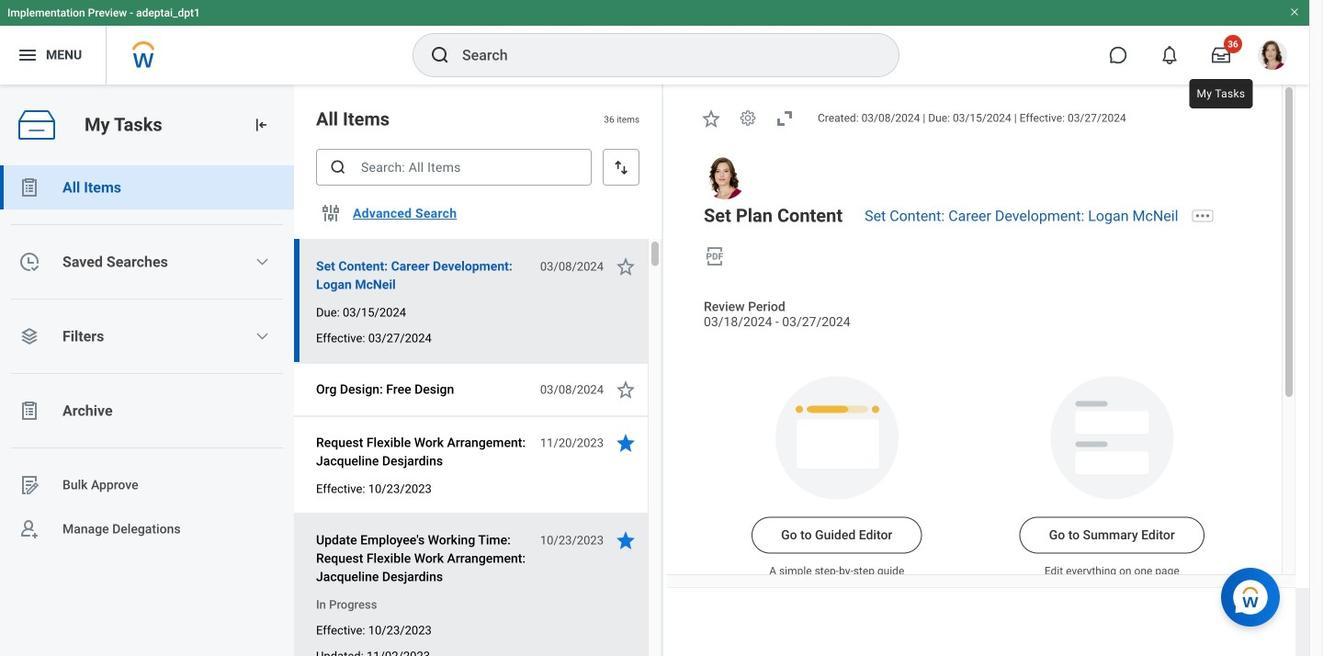 Task type: vqa. For each thing, say whether or not it's contained in the screenshot.
1st 06/30/2021 from the right
no



Task type: describe. For each thing, give the bounding box(es) containing it.
view printable version (pdf) image
[[704, 245, 726, 267]]

chevron down image
[[255, 255, 270, 269]]

Search Workday  search field
[[462, 35, 861, 75]]

search image
[[329, 158, 347, 176]]

justify image
[[17, 44, 39, 66]]

employee's photo (logan mcneil) image
[[704, 157, 746, 199]]

clock check image
[[18, 251, 40, 273]]

transformation import image
[[252, 116, 270, 134]]

user plus image
[[18, 518, 40, 540]]

profile logan mcneil image
[[1258, 40, 1288, 74]]



Task type: locate. For each thing, give the bounding box(es) containing it.
tooltip
[[1186, 75, 1257, 112]]

search image
[[429, 44, 451, 66]]

sort image
[[612, 158, 630, 176]]

close environment banner image
[[1289, 6, 1300, 17]]

star image
[[700, 107, 722, 129], [615, 255, 637, 278], [615, 379, 637, 401], [615, 529, 637, 551]]

gear image
[[739, 109, 757, 127]]

fullscreen image
[[774, 107, 796, 129]]

rename image
[[18, 474, 40, 496]]

Search: All Items text field
[[316, 149, 592, 186]]

list
[[0, 165, 294, 551]]

item list element
[[294, 85, 664, 656]]

star image
[[615, 432, 637, 454]]

inbox large image
[[1212, 46, 1231, 64]]

configure image
[[320, 202, 342, 224]]

banner
[[0, 0, 1310, 85]]

notifications large image
[[1161, 46, 1179, 64]]

clipboard image
[[18, 400, 40, 422]]

clipboard image
[[18, 176, 40, 199]]



